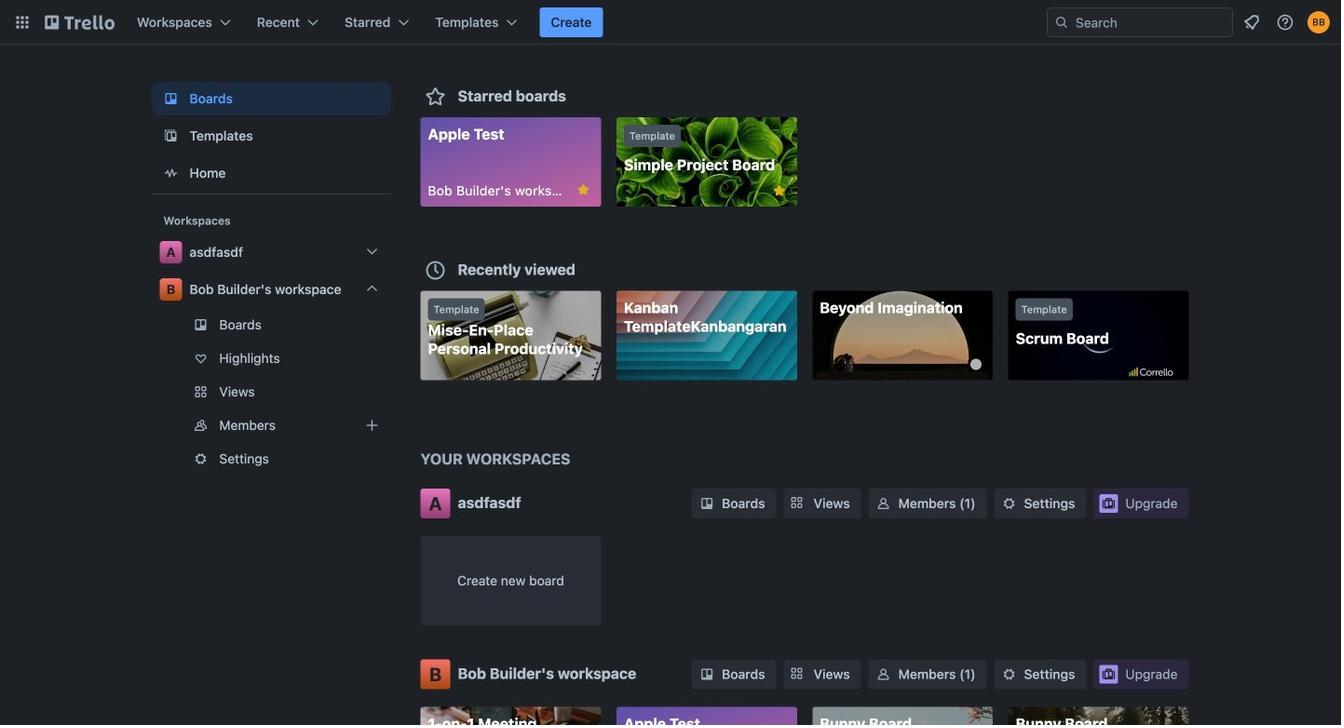 Task type: locate. For each thing, give the bounding box(es) containing it.
sm image
[[698, 495, 716, 513], [874, 495, 893, 513], [1000, 495, 1019, 513], [698, 666, 716, 684]]

sm image
[[874, 666, 893, 684], [1000, 666, 1019, 684]]

2 sm image from the left
[[1000, 666, 1019, 684]]

home image
[[160, 162, 182, 184]]

open information menu image
[[1276, 13, 1295, 32]]

add image
[[361, 415, 383, 437]]

click to unstar this board. it will be removed from your starred list. image
[[575, 182, 592, 198], [771, 183, 788, 199]]

0 notifications image
[[1241, 11, 1263, 34]]

template board image
[[160, 125, 182, 147]]

search image
[[1055, 15, 1069, 30]]

0 horizontal spatial sm image
[[874, 666, 893, 684]]

1 horizontal spatial sm image
[[1000, 666, 1019, 684]]



Task type: describe. For each thing, give the bounding box(es) containing it.
there is new activity on this board. image
[[971, 359, 982, 370]]

primary element
[[0, 0, 1341, 45]]

back to home image
[[45, 7, 115, 37]]

Search field
[[1069, 9, 1232, 35]]

0 horizontal spatial click to unstar this board. it will be removed from your starred list. image
[[575, 182, 592, 198]]

bob builder (bobbuilder40) image
[[1308, 11, 1330, 34]]

1 horizontal spatial click to unstar this board. it will be removed from your starred list. image
[[771, 183, 788, 199]]

1 sm image from the left
[[874, 666, 893, 684]]

board image
[[160, 88, 182, 110]]



Task type: vqa. For each thing, say whether or not it's contained in the screenshot.
home image
yes



